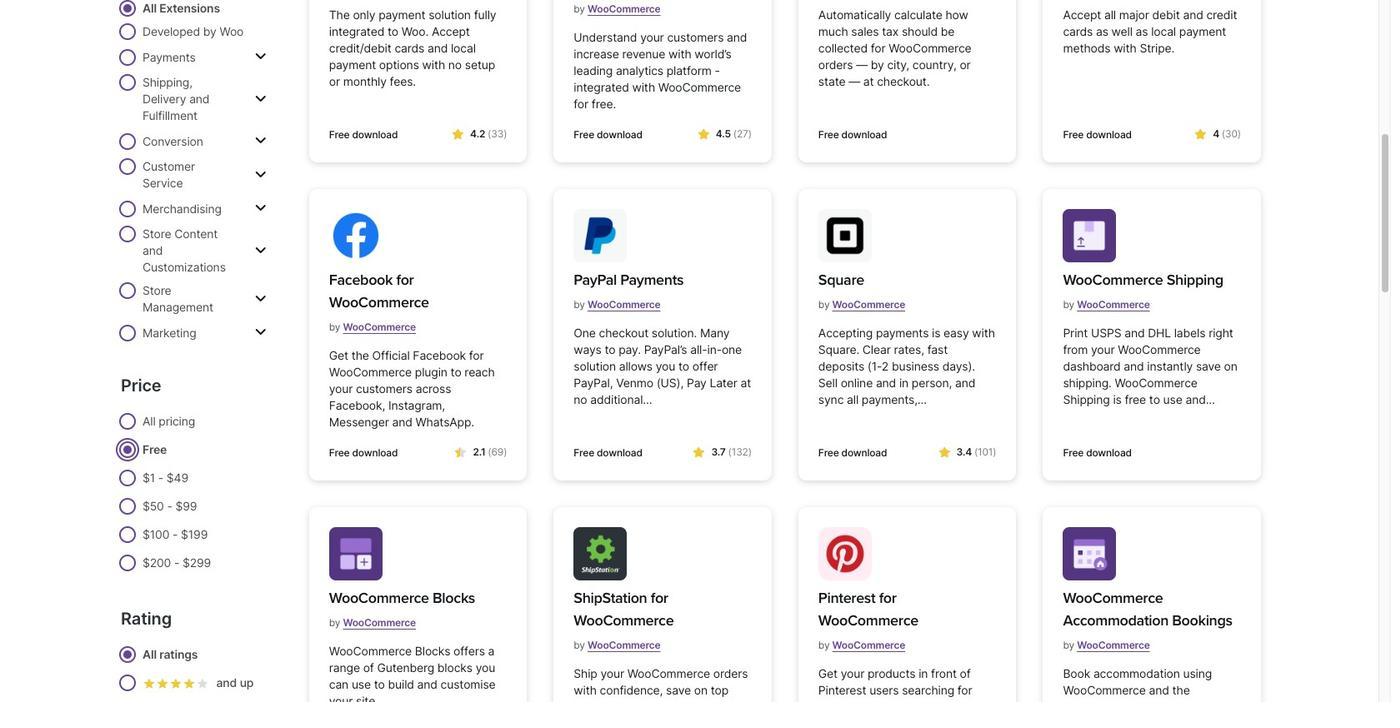 Task type: describe. For each thing, give the bounding box(es) containing it.
calculate
[[895, 8, 943, 22]]

in inside accepting payments is easy with square. clear rates, fast deposits (1-2 business days). sell online and in person, and sync all payments,...
[[900, 376, 909, 390]]

$1 - $49
[[143, 471, 188, 485]]

cards inside accept all major debit and credit cards as well as local payment methods with stripe.
[[1063, 24, 1093, 38]]

4.5
[[716, 128, 731, 140]]

33
[[491, 128, 504, 140]]

shipping,
[[143, 75, 193, 89]]

0 vertical spatial payment
[[379, 8, 426, 22]]

for inside get your products in front of pinterest users searching for ideas and things to buy. conne
[[958, 684, 973, 698]]

pinterest inside get your products in front of pinterest users searching for ideas and things to buy. conne
[[819, 684, 867, 698]]

all inside accepting payments is easy with square. clear rates, fast deposits (1-2 business days). sell online and in person, and sync all payments,...
[[847, 393, 859, 407]]

by up understand
[[574, 3, 585, 15]]

right
[[1209, 326, 1234, 340]]

pricing
[[159, 414, 195, 429]]

get the official facebook for woocommerce plugin to reach your customers across facebook, instagram, messenger and whatsapp.
[[329, 349, 495, 429]]

and down 2
[[876, 376, 896, 390]]

orders inside the automatically calculate how much sales tax should be collected for woocommerce orders — by city, country, or state — at checkout.
[[819, 58, 853, 72]]

4.2
[[470, 128, 485, 140]]

paypal,
[[574, 376, 613, 390]]

world's
[[695, 47, 732, 61]]

0 horizontal spatial payments
[[143, 50, 196, 64]]

and inside get your products in front of pinterest users searching for ideas and things to buy. conne
[[851, 700, 871, 703]]

products
[[868, 667, 916, 681]]

offer
[[693, 359, 718, 374]]

credit
[[1207, 8, 1238, 22]]

business
[[892, 359, 940, 374]]

$200
[[143, 556, 171, 570]]

square link
[[819, 269, 906, 292]]

by woocommerce for facebook for woocommerce
[[329, 321, 416, 334]]

show subcategories image for conversion
[[255, 134, 266, 148]]

monthly
[[343, 74, 387, 88]]

and up free
[[1124, 359, 1145, 374]]

developed by woo
[[143, 24, 244, 38]]

city,
[[888, 58, 910, 72]]

facebook for woocommerce
[[329, 271, 429, 312]]

accommodation
[[1094, 667, 1180, 681]]

2 vertical spatial payment
[[329, 58, 376, 72]]

0 vertical spatial shipping
[[1167, 271, 1224, 289]]

and inside 'book accommodation using woocommerce and the woocommerce bookin'
[[1149, 684, 1170, 698]]

3.7 ( 132 )
[[712, 446, 752, 459]]

1 vertical spatial —
[[849, 74, 861, 88]]

or inside the automatically calculate how much sales tax should be collected for woocommerce orders — by city, country, or state — at checkout.
[[960, 58, 971, 72]]

to inside the only payment solution fully integrated to woo. accept credit/debit cards and local payment options with no setup or monthly fees.
[[388, 24, 399, 38]]

allows
[[619, 359, 653, 374]]

clear
[[863, 343, 891, 357]]

4
[[1213, 128, 1220, 140]]

paypal payments
[[574, 271, 684, 289]]

and inside the only payment solution fully integrated to woo. accept credit/debit cards and local payment options with no setup or monthly fees.
[[428, 41, 448, 55]]

payment inside accept all major debit and credit cards as well as local payment methods with stripe.
[[1180, 24, 1227, 38]]

up
[[240, 676, 254, 691]]

facebook inside facebook for woocommerce
[[329, 271, 393, 289]]

woo
[[220, 24, 244, 38]]

accept inside accept all major debit and credit cards as well as local payment methods with stripe.
[[1063, 8, 1102, 22]]

and up
[[213, 676, 254, 691]]

by for paypal payments
[[574, 299, 585, 311]]

accepting payments is easy with square. clear rates, fast deposits (1-2 business days). sell online and in person, and sync all payments,...
[[819, 326, 995, 407]]

on inside ship your woocommerce orders with confidence, save on top carriers, and automate yo
[[694, 684, 708, 698]]

by for facebook for woocommerce
[[329, 321, 340, 334]]

your inside print usps and dhl labels right from your woocommerce dashboard and instantly save on shipping. woocommerce shipping is free to use and...
[[1091, 343, 1115, 357]]

4.5 ( 27 )
[[716, 128, 752, 140]]

revenue
[[622, 47, 666, 61]]

you inside "one checkout solution. many ways to pay. paypal's all-in-one solution allows you to offer paypal, venmo (us), pay later at no additional..."
[[656, 359, 676, 374]]

your inside the woocommerce blocks offers a range of gutenberg blocks you can use to build and customise your site.
[[329, 695, 353, 703]]

to inside get your products in front of pinterest users searching for ideas and things to buy. conne
[[910, 700, 921, 703]]

pinterest for woocommerce link
[[819, 588, 997, 633]]

store for store management
[[143, 284, 171, 298]]

marketing
[[143, 326, 196, 340]]

confidence,
[[600, 684, 663, 698]]

for inside the understand your customers and increase revenue with world's leading analytics platform - integrated with woocommerce for free.
[[574, 97, 589, 111]]

country,
[[913, 58, 957, 72]]

developed
[[143, 24, 200, 38]]

show subcategories image for payments
[[255, 50, 266, 63]]

to inside the woocommerce blocks offers a range of gutenberg blocks you can use to build and customise your site.
[[374, 678, 385, 692]]

woocommerce link up understand
[[588, 0, 661, 22]]

understand your customers and increase revenue with world's leading analytics platform - integrated with woocommerce for free.
[[574, 30, 747, 111]]

2.1 ( 69 )
[[473, 446, 507, 459]]

pinterest inside pinterest for woocommerce
[[819, 590, 876, 608]]

download for the only payment solution fully integrated to woo. accept credit/debit cards and local payment options with no setup or monthly fees.
[[352, 128, 398, 141]]

with inside accepting payments is easy with square. clear rates, fast deposits (1-2 business days). sell online and in person, and sync all payments,...
[[972, 326, 995, 340]]

things
[[874, 700, 907, 703]]

to inside print usps and dhl labels right from your woocommerce dashboard and instantly save on shipping. woocommerce shipping is free to use and...
[[1150, 393, 1161, 407]]

print usps and dhl labels right from your woocommerce dashboard and instantly save on shipping. woocommerce shipping is free to use and...
[[1063, 326, 1238, 407]]

the inside 'book accommodation using woocommerce and the woocommerce bookin'
[[1173, 684, 1190, 698]]

for inside shipstation for woocommerce
[[651, 590, 669, 608]]

by woocommerce for paypal payments
[[574, 299, 661, 311]]

woocommerce link for facebook for woocommerce
[[343, 314, 416, 340]]

local inside the only payment solution fully integrated to woo. accept credit/debit cards and local payment options with no setup or monthly fees.
[[451, 41, 476, 55]]

facebook for woocommerce link
[[329, 269, 507, 314]]

orders inside ship your woocommerce orders with confidence, save on top carriers, and automate yo
[[714, 667, 748, 681]]

to up pay
[[679, 359, 690, 374]]

$99
[[175, 499, 197, 514]]

( for understand your customers and increase revenue with world's leading analytics platform - integrated with woocommerce for free.
[[734, 128, 737, 140]]

person,
[[912, 376, 952, 390]]

understand
[[574, 30, 637, 44]]

stripe.
[[1140, 41, 1175, 55]]

extensions
[[159, 1, 220, 15]]

woocommerce shipping link
[[1063, 269, 1224, 292]]

woocommerce blocks link
[[329, 588, 475, 610]]

$299
[[183, 556, 211, 570]]

0 vertical spatial —
[[857, 58, 868, 72]]

delivery
[[143, 92, 186, 106]]

accept inside the only payment solution fully integrated to woo. accept credit/debit cards and local payment options with no setup or monthly fees.
[[432, 24, 470, 38]]

$49
[[167, 471, 188, 485]]

integrated inside the only payment solution fully integrated to woo. accept credit/debit cards and local payment options with no setup or monthly fees.
[[329, 24, 385, 38]]

is inside accepting payments is easy with square. clear rates, fast deposits (1-2 business days). sell online and in person, and sync all payments,...
[[932, 326, 941, 340]]

use inside print usps and dhl labels right from your woocommerce dashboard and instantly save on shipping. woocommerce shipping is free to use and...
[[1164, 393, 1183, 407]]

easy
[[944, 326, 969, 340]]

- for $99
[[167, 499, 172, 514]]

facebook inside get the official facebook for woocommerce plugin to reach your customers across facebook, instagram, messenger and whatsapp.
[[413, 349, 466, 363]]

to left pay.
[[605, 343, 616, 357]]

a
[[488, 645, 495, 659]]

print
[[1063, 326, 1088, 340]]

cards inside the only payment solution fully integrated to woo. accept credit/debit cards and local payment options with no setup or monthly fees.
[[395, 41, 425, 55]]

by for pinterest for woocommerce
[[819, 640, 830, 652]]

price
[[121, 376, 161, 396]]

only
[[353, 8, 376, 22]]

venmo
[[616, 376, 654, 390]]

management
[[143, 300, 213, 314]]

and inside shipping, delivery and fulfillment
[[189, 92, 210, 106]]

free download for understand your customers and increase revenue with world's leading analytics platform - integrated with woocommerce for free.
[[574, 128, 643, 141]]

automate
[[644, 700, 695, 703]]

and inside ship your woocommerce orders with confidence, save on top carriers, and automate yo
[[621, 700, 641, 703]]

show subcategories image for customer service
[[255, 168, 266, 181]]

integrated inside the understand your customers and increase revenue with world's leading analytics platform - integrated with woocommerce for free.
[[574, 80, 629, 94]]

by for woocommerce accommodation bookings
[[1063, 640, 1075, 652]]

1 as from the left
[[1096, 24, 1109, 38]]

with inside ship your woocommerce orders with confidence, save on top carriers, and automate yo
[[574, 684, 597, 698]]

at inside the automatically calculate how much sales tax should be collected for woocommerce orders — by city, country, or state — at checkout.
[[864, 74, 874, 88]]

store for store content and customizations
[[143, 227, 171, 241]]

(1-
[[868, 359, 882, 374]]

free
[[1125, 393, 1147, 407]]

( for accept all major debit and credit cards as well as local payment methods with stripe.
[[1222, 128, 1226, 140]]

( for one checkout solution. many ways to pay. paypal's all-in-one solution allows you to offer paypal, venmo (us), pay later at no additional...
[[728, 446, 732, 459]]

the inside get the official facebook for woocommerce plugin to reach your customers across facebook, instagram, messenger and whatsapp.
[[352, 349, 369, 363]]

facebook,
[[329, 399, 385, 413]]

sell
[[819, 376, 838, 390]]

with down analytics on the left top of the page
[[632, 80, 655, 94]]

) for the only payment solution fully integrated to woo. accept credit/debit cards and local payment options with no setup or monthly fees.
[[504, 128, 507, 140]]

by left "woo" at top
[[203, 24, 217, 38]]

woocommerce inside 'link'
[[329, 294, 429, 312]]

by for shipstation for woocommerce
[[574, 640, 585, 652]]

woo.
[[402, 24, 429, 38]]

by woocommerce for pinterest for woocommerce
[[819, 640, 906, 652]]

- for $199
[[173, 528, 178, 542]]

27
[[737, 128, 749, 140]]

days).
[[943, 359, 976, 374]]

rates,
[[894, 343, 925, 357]]

square.
[[819, 343, 860, 357]]

well
[[1112, 24, 1133, 38]]

one checkout solution. many ways to pay. paypal's all-in-one solution allows you to offer paypal, venmo (us), pay later at no additional...
[[574, 326, 751, 407]]

in-
[[707, 343, 722, 357]]

shipstation for woocommerce link
[[574, 588, 752, 633]]

for inside the automatically calculate how much sales tax should be collected for woocommerce orders — by city, country, or state — at checkout.
[[871, 41, 886, 55]]

by woocommerce for shipstation for woocommerce
[[574, 640, 661, 652]]

by woocommerce up understand
[[574, 3, 661, 15]]

deposits
[[819, 359, 865, 374]]

free for understand your customers and increase revenue with world's leading analytics platform - integrated with woocommerce for free.
[[574, 128, 595, 141]]

reach
[[465, 365, 495, 379]]

download for understand your customers and increase revenue with world's leading analytics platform - integrated with woocommerce for free.
[[597, 128, 643, 141]]

fees.
[[390, 74, 416, 88]]

4.2 ( 33 )
[[470, 128, 507, 140]]



Task type: vqa. For each thing, say whether or not it's contained in the screenshot.


Task type: locate. For each thing, give the bounding box(es) containing it.
( right 4
[[1222, 128, 1226, 140]]

and inside get the official facebook for woocommerce plugin to reach your customers across facebook, instagram, messenger and whatsapp.
[[392, 415, 412, 429]]

platform
[[667, 63, 712, 78]]

local
[[1152, 24, 1177, 38], [451, 41, 476, 55]]

users
[[870, 684, 899, 698]]

1 horizontal spatial or
[[960, 58, 971, 72]]

1 vertical spatial save
[[666, 684, 691, 698]]

orders
[[819, 58, 853, 72], [714, 667, 748, 681]]

store up management
[[143, 284, 171, 298]]

no
[[448, 58, 462, 72], [574, 393, 587, 407]]

1 vertical spatial payments
[[621, 271, 684, 289]]

get your products in front of pinterest users searching for ideas and things to buy. conne
[[819, 667, 996, 703]]

for up official
[[396, 271, 414, 289]]

1 vertical spatial store
[[143, 284, 171, 298]]

the down using
[[1173, 684, 1190, 698]]

cards up methods
[[1063, 24, 1093, 38]]

1 horizontal spatial no
[[574, 393, 587, 407]]

solution up paypal,
[[574, 359, 616, 374]]

1 horizontal spatial local
[[1152, 24, 1177, 38]]

by woocommerce down paypal payments link
[[574, 299, 661, 311]]

1 vertical spatial in
[[919, 667, 928, 681]]

) for accept all major debit and credit cards as well as local payment methods with stripe.
[[1238, 128, 1242, 140]]

1 vertical spatial you
[[476, 661, 495, 675]]

no down paypal,
[[574, 393, 587, 407]]

is inside print usps and dhl labels right from your woocommerce dashboard and instantly save on shipping. woocommerce shipping is free to use and...
[[1113, 393, 1122, 407]]

woocommerce link for woocommerce shipping
[[1077, 292, 1150, 318]]

1 vertical spatial cards
[[395, 41, 425, 55]]

1 horizontal spatial as
[[1136, 24, 1149, 38]]

your inside get the official facebook for woocommerce plugin to reach your customers across facebook, instagram, messenger and whatsapp.
[[329, 382, 353, 396]]

for
[[871, 41, 886, 55], [574, 97, 589, 111], [396, 271, 414, 289], [469, 349, 484, 363], [651, 590, 669, 608], [879, 590, 897, 608], [958, 684, 973, 698]]

1 horizontal spatial all
[[1105, 8, 1117, 22]]

3.7
[[712, 446, 726, 459]]

customers inside the understand your customers and increase revenue with world's leading analytics platform - integrated with woocommerce for free.
[[667, 30, 724, 44]]

2 all from the top
[[143, 414, 156, 429]]

- right the $1
[[158, 471, 164, 485]]

woocommerce link for shipstation for woocommerce
[[588, 633, 661, 659]]

by for woocommerce shipping
[[1063, 299, 1075, 311]]

and down confidence,
[[621, 700, 641, 703]]

show subcategories image
[[255, 50, 266, 63], [255, 134, 266, 148], [255, 168, 266, 181], [255, 244, 266, 257], [255, 326, 266, 339]]

by woocommerce for woocommerce accommodation bookings
[[1063, 640, 1150, 652]]

and down instagram,
[[392, 415, 412, 429]]

0 horizontal spatial customers
[[356, 382, 413, 396]]

0 vertical spatial solution
[[429, 8, 471, 22]]

1 horizontal spatial you
[[656, 359, 676, 374]]

0 vertical spatial blocks
[[433, 590, 475, 608]]

get inside get your products in front of pinterest users searching for ideas and things to buy. conne
[[819, 667, 838, 681]]

pay.
[[619, 343, 641, 357]]

searching
[[902, 684, 955, 698]]

for inside facebook for woocommerce
[[396, 271, 414, 289]]

to down 'searching'
[[910, 700, 921, 703]]

1 horizontal spatial save
[[1196, 359, 1221, 374]]

0 vertical spatial payments
[[143, 50, 196, 64]]

0 vertical spatial cards
[[1063, 24, 1093, 38]]

orders up the state
[[819, 58, 853, 72]]

official
[[372, 349, 410, 363]]

in up payments,...
[[900, 376, 909, 390]]

solution inside "one checkout solution. many ways to pay. paypal's all-in-one solution allows you to offer paypal, venmo (us), pay later at no additional..."
[[574, 359, 616, 374]]

) right 4.2
[[504, 128, 507, 140]]

1 horizontal spatial is
[[1113, 393, 1122, 407]]

fulfillment
[[143, 108, 198, 123]]

0 vertical spatial at
[[864, 74, 874, 88]]

by inside the automatically calculate how much sales tax should be collected for woocommerce orders — by city, country, or state — at checkout.
[[871, 58, 884, 72]]

plugin
[[415, 365, 448, 379]]

free download for the only payment solution fully integrated to woo. accept credit/debit cards and local payment options with no setup or monthly fees.
[[329, 128, 398, 141]]

automatically
[[819, 8, 892, 22]]

blocks for woocommerce blocks
[[433, 590, 475, 608]]

for right shipstation
[[651, 590, 669, 608]]

woocommerce link for paypal payments
[[588, 292, 661, 318]]

shipping.
[[1063, 376, 1112, 390]]

and up customizations
[[143, 243, 163, 258]]

1 horizontal spatial payment
[[379, 8, 426, 22]]

for inside pinterest for woocommerce
[[879, 590, 897, 608]]

additional...
[[591, 393, 652, 407]]

free for get the official facebook for woocommerce plugin to reach your customers across facebook, instagram, messenger and whatsapp.
[[329, 447, 350, 459]]

facebook up plugin
[[413, 349, 466, 363]]

many
[[700, 326, 730, 340]]

) right 3.7
[[749, 446, 752, 459]]

of inside the woocommerce blocks offers a range of gutenberg blocks you can use to build and customise your site.
[[363, 661, 374, 675]]

local inside accept all major debit and credit cards as well as local payment methods with stripe.
[[1152, 24, 1177, 38]]

all up well
[[1105, 8, 1117, 22]]

0 vertical spatial use
[[1164, 393, 1183, 407]]

1 vertical spatial get
[[819, 667, 838, 681]]

0 horizontal spatial is
[[932, 326, 941, 340]]

your inside get your products in front of pinterest users searching for ideas and things to buy. conne
[[841, 667, 865, 681]]

conversion
[[143, 134, 203, 148]]

no inside "one checkout solution. many ways to pay. paypal's all-in-one solution allows you to offer paypal, venmo (us), pay later at no additional..."
[[574, 393, 587, 407]]

shipping, delivery and fulfillment
[[143, 75, 210, 123]]

customer service
[[143, 159, 195, 190]]

accept up methods
[[1063, 8, 1102, 22]]

save inside ship your woocommerce orders with confidence, save on top carriers, and automate yo
[[666, 684, 691, 698]]

by down facebook for woocommerce
[[329, 321, 340, 334]]

1 horizontal spatial in
[[919, 667, 928, 681]]

0 vertical spatial orders
[[819, 58, 853, 72]]

1 vertical spatial integrated
[[574, 80, 629, 94]]

0 vertical spatial store
[[143, 227, 171, 241]]

and inside accept all major debit and credit cards as well as local payment methods with stripe.
[[1184, 8, 1204, 22]]

woocommerce link down the accommodation
[[1077, 633, 1150, 659]]

1 horizontal spatial payments
[[621, 271, 684, 289]]

show subcategories image for marketing
[[255, 326, 266, 339]]

save
[[1196, 359, 1221, 374], [666, 684, 691, 698]]

content
[[175, 227, 218, 241]]

download
[[352, 128, 398, 141], [597, 128, 643, 141], [842, 128, 887, 141], [1087, 128, 1132, 141], [352, 447, 398, 459], [597, 447, 643, 459], [842, 447, 887, 459], [1087, 447, 1132, 459]]

free.
[[592, 97, 616, 111]]

free download
[[329, 128, 398, 141], [574, 128, 643, 141], [819, 128, 887, 141], [1063, 128, 1132, 141], [329, 447, 398, 459], [574, 447, 643, 459], [819, 447, 887, 459], [1063, 447, 1132, 459]]

and inside the woocommerce blocks offers a range of gutenberg blocks you can use to build and customise your site.
[[417, 678, 438, 692]]

1 vertical spatial pinterest
[[819, 684, 867, 698]]

carriers,
[[574, 700, 618, 703]]

by woocommerce for woocommerce shipping
[[1063, 299, 1150, 311]]

and left dhl
[[1125, 326, 1145, 340]]

payment
[[379, 8, 426, 22], [1180, 24, 1227, 38], [329, 58, 376, 72]]

in up 'searching'
[[919, 667, 928, 681]]

0 vertical spatial local
[[1152, 24, 1177, 38]]

or
[[960, 58, 971, 72], [329, 74, 340, 88]]

- left the $299
[[174, 556, 179, 570]]

0 vertical spatial the
[[352, 349, 369, 363]]

woocommerce link for pinterest for woocommerce
[[833, 633, 906, 659]]

get for get your products in front of pinterest users searching for ideas and things to buy. conne
[[819, 667, 838, 681]]

to inside get the official facebook for woocommerce plugin to reach your customers across facebook, instagram, messenger and whatsapp.
[[451, 365, 462, 379]]

by up range in the bottom of the page
[[329, 617, 340, 630]]

by woocommerce up official
[[329, 321, 416, 334]]

increase
[[574, 47, 619, 61]]

all left pricing
[[143, 414, 156, 429]]

and down days).
[[956, 376, 976, 390]]

4 show subcategories image from the top
[[255, 244, 266, 257]]

should
[[902, 24, 938, 38]]

for left free.
[[574, 97, 589, 111]]

online
[[841, 376, 873, 390]]

and inside the understand your customers and increase revenue with world's leading analytics platform - integrated with woocommerce for free.
[[727, 30, 747, 44]]

woocommerce link for woocommerce accommodation bookings
[[1077, 633, 1150, 659]]

later
[[710, 376, 738, 390]]

1 vertical spatial facebook
[[413, 349, 466, 363]]

download for get the official facebook for woocommerce plugin to reach your customers across facebook, instagram, messenger and whatsapp.
[[352, 447, 398, 459]]

1 horizontal spatial at
[[864, 74, 874, 88]]

how
[[946, 8, 969, 22]]

fast
[[928, 343, 948, 357]]

( right 3.4
[[975, 446, 978, 459]]

ship
[[574, 667, 598, 681]]

and left up
[[216, 676, 237, 691]]

get inside get the official facebook for woocommerce plugin to reach your customers across facebook, instagram, messenger and whatsapp.
[[329, 349, 348, 363]]

free download for accepting payments is easy with square. clear rates, fast deposits (1-2 business days). sell online and in person, and sync all payments,...
[[819, 447, 887, 459]]

top
[[711, 684, 729, 698]]

woocommerce link for square
[[833, 292, 906, 318]]

2 store from the top
[[143, 284, 171, 298]]

— right the state
[[849, 74, 861, 88]]

0 vertical spatial pinterest
[[819, 590, 876, 608]]

shipstation for woocommerce
[[574, 590, 674, 630]]

by woocommerce for woocommerce blocks
[[329, 617, 416, 630]]

1 vertical spatial use
[[352, 678, 371, 692]]

your up confidence,
[[601, 667, 624, 681]]

0 horizontal spatial use
[[352, 678, 371, 692]]

shipping inside print usps and dhl labels right from your woocommerce dashboard and instantly save on shipping. woocommerce shipping is free to use and...
[[1063, 393, 1110, 407]]

0 horizontal spatial integrated
[[329, 24, 385, 38]]

free for accepting payments is easy with square. clear rates, fast deposits (1-2 business days). sell online and in person, and sync all payments,...
[[819, 447, 839, 459]]

no left setup
[[448, 58, 462, 72]]

be
[[941, 24, 955, 38]]

all
[[1105, 8, 1117, 22], [847, 393, 859, 407]]

3.4 ( 101 )
[[957, 446, 997, 459]]

woocommerce accommodation bookings link
[[1063, 588, 1242, 633]]

your down 'usps'
[[1091, 343, 1115, 357]]

paypal
[[574, 271, 617, 289]]

by down square
[[819, 299, 830, 311]]

get left official
[[329, 349, 348, 363]]

of
[[363, 661, 374, 675], [960, 667, 971, 681]]

sync
[[819, 393, 844, 407]]

payment up 'woo.'
[[379, 8, 426, 22]]

use inside the woocommerce blocks offers a range of gutenberg blocks you can use to build and customise your site.
[[352, 678, 371, 692]]

0 horizontal spatial on
[[694, 684, 708, 698]]

no inside the only payment solution fully integrated to woo. accept credit/debit cards and local payment options with no setup or monthly fees.
[[448, 58, 462, 72]]

save up and...
[[1196, 359, 1221, 374]]

download for one checkout solution. many ways to pay. paypal's all-in-one solution allows you to offer paypal, venmo (us), pay later at no additional...
[[597, 447, 643, 459]]

store down merchandising
[[143, 227, 171, 241]]

woocommerce inside ship your woocommerce orders with confidence, save on top carriers, and automate yo
[[628, 667, 710, 681]]

automatically calculate how much sales tax should be collected for woocommerce orders — by city, country, or state — at checkout.
[[819, 8, 972, 88]]

show subcategories image for merchandising
[[255, 202, 266, 215]]

1 horizontal spatial the
[[1173, 684, 1190, 698]]

0 vertical spatial show subcategories image
[[255, 92, 266, 105]]

by for square
[[819, 299, 830, 311]]

0 horizontal spatial cards
[[395, 41, 425, 55]]

for right 'searching'
[[958, 684, 973, 698]]

labels
[[1175, 326, 1206, 340]]

woocommerce link down shipstation for woocommerce
[[588, 633, 661, 659]]

) for get the official facebook for woocommerce plugin to reach your customers across facebook, instagram, messenger and whatsapp.
[[504, 446, 507, 459]]

1 vertical spatial on
[[694, 684, 708, 698]]

2 horizontal spatial payment
[[1180, 24, 1227, 38]]

in
[[900, 376, 909, 390], [919, 667, 928, 681]]

free for accept all major debit and credit cards as well as local payment methods with stripe.
[[1063, 128, 1084, 141]]

with inside accept all major debit and credit cards as well as local payment methods with stripe.
[[1114, 41, 1137, 55]]

integrated up "credit/debit"
[[329, 24, 385, 38]]

integrated up free.
[[574, 80, 629, 94]]

blocks up offers
[[433, 590, 475, 608]]

1 vertical spatial is
[[1113, 393, 1122, 407]]

1 store from the top
[[143, 227, 171, 241]]

(us),
[[657, 376, 684, 390]]

dhl
[[1148, 326, 1172, 340]]

0 vertical spatial all
[[143, 1, 157, 15]]

show subcategories image for shipping, delivery and fulfillment
[[255, 92, 266, 105]]

0 horizontal spatial as
[[1096, 24, 1109, 38]]

for inside get the official facebook for woocommerce plugin to reach your customers across facebook, instagram, messenger and whatsapp.
[[469, 349, 484, 363]]

- down world's
[[715, 63, 720, 78]]

0 horizontal spatial you
[[476, 661, 495, 675]]

1 vertical spatial payment
[[1180, 24, 1227, 38]]

you
[[656, 359, 676, 374], [476, 661, 495, 675]]

1 vertical spatial shipping
[[1063, 393, 1110, 407]]

store content and customizations
[[143, 227, 226, 274]]

0 horizontal spatial in
[[900, 376, 909, 390]]

solution inside the only payment solution fully integrated to woo. accept credit/debit cards and local payment options with no setup or monthly fees.
[[429, 8, 471, 22]]

payments,...
[[862, 393, 927, 407]]

with up platform on the top of the page
[[669, 47, 692, 61]]

woocommerce link for woocommerce blocks
[[343, 610, 416, 636]]

by up ideas
[[819, 640, 830, 652]]

free download for accept all major debit and credit cards as well as local payment methods with stripe.
[[1063, 128, 1132, 141]]

on inside print usps and dhl labels right from your woocommerce dashboard and instantly save on shipping. woocommerce shipping is free to use and...
[[1225, 359, 1238, 374]]

or left monthly
[[329, 74, 340, 88]]

2 pinterest from the top
[[819, 684, 867, 698]]

2 show subcategories image from the top
[[255, 134, 266, 148]]

woocommerce inside the woocommerce blocks offers a range of gutenberg blocks you can use to build and customise your site.
[[329, 645, 412, 659]]

all for price
[[143, 414, 156, 429]]

1 horizontal spatial integrated
[[574, 80, 629, 94]]

- inside the understand your customers and increase revenue with world's leading analytics platform - integrated with woocommerce for free.
[[715, 63, 720, 78]]

0 horizontal spatial no
[[448, 58, 462, 72]]

show subcategories image for store management
[[255, 292, 266, 306]]

1 horizontal spatial orders
[[819, 58, 853, 72]]

all left ratings
[[143, 648, 157, 662]]

your
[[640, 30, 664, 44], [1091, 343, 1115, 357], [329, 382, 353, 396], [601, 667, 624, 681], [841, 667, 865, 681], [329, 695, 353, 703]]

at left "checkout."
[[864, 74, 874, 88]]

all for rating
[[143, 648, 157, 662]]

shipping up labels
[[1167, 271, 1224, 289]]

with inside the only payment solution fully integrated to woo. accept credit/debit cards and local payment options with no setup or monthly fees.
[[422, 58, 445, 72]]

woocommerce
[[588, 3, 661, 15], [889, 41, 972, 55], [659, 80, 741, 94], [1063, 271, 1164, 289], [329, 294, 429, 312], [588, 299, 661, 311], [833, 299, 906, 311], [1077, 299, 1150, 311], [343, 321, 416, 334], [1118, 343, 1201, 357], [329, 365, 412, 379], [1115, 376, 1198, 390], [329, 590, 429, 608], [1063, 590, 1164, 608], [574, 612, 674, 630], [819, 612, 919, 630], [343, 617, 416, 630], [588, 640, 661, 652], [833, 640, 906, 652], [1077, 640, 1150, 652], [329, 645, 412, 659], [628, 667, 710, 681], [1063, 684, 1146, 698], [1063, 700, 1146, 703]]

- for $49
[[158, 471, 164, 485]]

3 all from the top
[[143, 648, 157, 662]]

on down right
[[1225, 359, 1238, 374]]

1 vertical spatial show subcategories image
[[255, 202, 266, 215]]

-
[[715, 63, 720, 78], [158, 471, 164, 485], [167, 499, 172, 514], [173, 528, 178, 542], [174, 556, 179, 570]]

much
[[819, 24, 848, 38]]

1 pinterest from the top
[[819, 590, 876, 608]]

local down debit
[[1152, 24, 1177, 38]]

free for the only payment solution fully integrated to woo. accept credit/debit cards and local payment options with no setup or monthly fees.
[[329, 128, 350, 141]]

free download for get the official facebook for woocommerce plugin to reach your customers across facebook, instagram, messenger and whatsapp.
[[329, 447, 398, 459]]

1 vertical spatial solution
[[574, 359, 616, 374]]

1 horizontal spatial get
[[819, 667, 838, 681]]

of for woocommerce blocks
[[363, 661, 374, 675]]

by woocommerce for square
[[819, 299, 906, 311]]

woocommerce inside get the official facebook for woocommerce plugin to reach your customers across facebook, instagram, messenger and whatsapp.
[[329, 365, 412, 379]]

customers
[[667, 30, 724, 44], [356, 382, 413, 396]]

your up ideas
[[841, 667, 865, 681]]

your inside the understand your customers and increase revenue with world's leading analytics platform - integrated with woocommerce for free.
[[640, 30, 664, 44]]

by woocommerce down the accommodation
[[1063, 640, 1150, 652]]

0 horizontal spatial the
[[352, 349, 369, 363]]

your up revenue
[[640, 30, 664, 44]]

free for one checkout solution. many ways to pay. paypal's all-in-one solution allows you to offer paypal, venmo (us), pay later at no additional...
[[574, 447, 595, 459]]

1 vertical spatial accept
[[432, 24, 470, 38]]

0 horizontal spatial local
[[451, 41, 476, 55]]

1 vertical spatial all
[[847, 393, 859, 407]]

2 vertical spatial show subcategories image
[[255, 292, 266, 306]]

or inside the only payment solution fully integrated to woo. accept credit/debit cards and local payment options with no setup or monthly fees.
[[329, 74, 340, 88]]

0 vertical spatial save
[[1196, 359, 1221, 374]]

by woocommerce down woocommerce blocks link
[[329, 617, 416, 630]]

( right 3.7
[[728, 446, 732, 459]]

customise
[[441, 678, 496, 692]]

build
[[388, 678, 414, 692]]

download for accept all major debit and credit cards as well as local payment methods with stripe.
[[1087, 128, 1132, 141]]

0 vertical spatial integrated
[[329, 24, 385, 38]]

customers up world's
[[667, 30, 724, 44]]

0 vertical spatial you
[[656, 359, 676, 374]]

1 horizontal spatial use
[[1164, 393, 1183, 407]]

1 vertical spatial at
[[741, 376, 751, 390]]

1 horizontal spatial on
[[1225, 359, 1238, 374]]

1 vertical spatial blocks
[[415, 645, 451, 659]]

0 vertical spatial all
[[1105, 8, 1117, 22]]

0 vertical spatial in
[[900, 376, 909, 390]]

download for accepting payments is easy with square. clear rates, fast deposits (1-2 business days). sell online and in person, and sync all payments,...
[[842, 447, 887, 459]]

woocommerce inside the understand your customers and increase revenue with world's leading analytics platform - integrated with woocommerce for free.
[[659, 80, 741, 94]]

payments
[[876, 326, 929, 340]]

woocommerce inside woocommerce accommodation bookings
[[1063, 590, 1164, 608]]

and inside the 'store content and customizations'
[[143, 243, 163, 258]]

your up facebook, on the left bottom of the page
[[329, 382, 353, 396]]

of right front
[[960, 667, 971, 681]]

orders up top
[[714, 667, 748, 681]]

show subcategories image
[[255, 92, 266, 105], [255, 202, 266, 215], [255, 292, 266, 306]]

at inside "one checkout solution. many ways to pay. paypal's all-in-one solution allows you to offer paypal, venmo (us), pay later at no additional..."
[[741, 376, 751, 390]]

1 horizontal spatial shipping
[[1167, 271, 1224, 289]]

you inside the woocommerce blocks offers a range of gutenberg blocks you can use to build and customise your site.
[[476, 661, 495, 675]]

0 horizontal spatial or
[[329, 74, 340, 88]]

0 vertical spatial is
[[932, 326, 941, 340]]

by left the city,
[[871, 58, 884, 72]]

store inside store management
[[143, 284, 171, 298]]

) for one checkout solution. many ways to pay. paypal's all-in-one solution allows you to offer paypal, venmo (us), pay later at no additional...
[[749, 446, 752, 459]]

use up the site.
[[352, 678, 371, 692]]

1 horizontal spatial customers
[[667, 30, 724, 44]]

to right free
[[1150, 393, 1161, 407]]

1 vertical spatial orders
[[714, 667, 748, 681]]

3 show subcategories image from the top
[[255, 292, 266, 306]]

by up one
[[574, 299, 585, 311]]

0 horizontal spatial get
[[329, 349, 348, 363]]

payments right paypal
[[621, 271, 684, 289]]

service
[[143, 176, 183, 190]]

2 show subcategories image from the top
[[255, 202, 266, 215]]

0 vertical spatial no
[[448, 58, 462, 72]]

customers inside get the official facebook for woocommerce plugin to reach your customers across facebook, instagram, messenger and whatsapp.
[[356, 382, 413, 396]]

) right 4
[[1238, 128, 1242, 140]]

payment down "credit/debit"
[[329, 58, 376, 72]]

ratings
[[159, 648, 198, 662]]

solution.
[[652, 326, 697, 340]]

your inside ship your woocommerce orders with confidence, save on top carriers, and automate yo
[[601, 667, 624, 681]]

0 horizontal spatial facebook
[[329, 271, 393, 289]]

with right easy
[[972, 326, 995, 340]]

0 horizontal spatial of
[[363, 661, 374, 675]]

0 vertical spatial accept
[[1063, 8, 1102, 22]]

$100 - $199
[[143, 528, 208, 542]]

as
[[1096, 24, 1109, 38], [1136, 24, 1149, 38]]

3 show subcategories image from the top
[[255, 168, 266, 181]]

to left 'woo.'
[[388, 24, 399, 38]]

cards down 'woo.'
[[395, 41, 425, 55]]

) for understand your customers and increase revenue with world's leading analytics platform - integrated with woocommerce for free.
[[749, 128, 752, 140]]

get for get the official facebook for woocommerce plugin to reach your customers across facebook, instagram, messenger and whatsapp.
[[329, 349, 348, 363]]

woocommerce accommodation bookings
[[1063, 590, 1233, 630]]

- for $299
[[174, 556, 179, 570]]

1 horizontal spatial accept
[[1063, 8, 1102, 22]]

by woocommerce down shipstation for woocommerce
[[574, 640, 661, 652]]

0 horizontal spatial all
[[847, 393, 859, 407]]

1 vertical spatial the
[[1173, 684, 1190, 698]]

( for get the official facebook for woocommerce plugin to reach your customers across facebook, instagram, messenger and whatsapp.
[[488, 446, 492, 459]]

customer
[[143, 159, 195, 173]]

show subcategories image for store content and customizations
[[255, 244, 266, 257]]

1 horizontal spatial solution
[[574, 359, 616, 374]]

save up 'automate'
[[666, 684, 691, 698]]

pinterest for woocommerce
[[819, 590, 919, 630]]

of for pinterest for woocommerce
[[960, 667, 971, 681]]

one
[[722, 343, 742, 357]]

save inside print usps and dhl labels right from your woocommerce dashboard and instantly save on shipping. woocommerce shipping is free to use and...
[[1196, 359, 1221, 374]]

store inside the 'store content and customizations'
[[143, 227, 171, 241]]

blocks
[[433, 590, 475, 608], [415, 645, 451, 659]]

all inside accept all major debit and credit cards as well as local payment methods with stripe.
[[1105, 8, 1117, 22]]

of right range in the bottom of the page
[[363, 661, 374, 675]]

1 all from the top
[[143, 1, 157, 15]]

to
[[388, 24, 399, 38], [605, 343, 616, 357], [679, 359, 690, 374], [451, 365, 462, 379], [1150, 393, 1161, 407], [374, 678, 385, 692], [910, 700, 921, 703]]

1 show subcategories image from the top
[[255, 92, 266, 105]]

and up fulfillment
[[189, 92, 210, 106]]

1 show subcategories image from the top
[[255, 50, 266, 63]]

payment down credit
[[1180, 24, 1227, 38]]

1 vertical spatial all
[[143, 414, 156, 429]]

5 show subcategories image from the top
[[255, 326, 266, 339]]

woocommerce link down woocommerce blocks
[[343, 610, 416, 636]]

get up ideas
[[819, 667, 838, 681]]

to up the site.
[[374, 678, 385, 692]]

0 horizontal spatial payment
[[329, 58, 376, 72]]

blocks inside the woocommerce blocks offers a range of gutenberg blocks you can use to build and customise your site.
[[415, 645, 451, 659]]

the only payment solution fully integrated to woo. accept credit/debit cards and local payment options with no setup or monthly fees.
[[329, 8, 496, 88]]

) for accepting payments is easy with square. clear rates, fast deposits (1-2 business days). sell online and in person, and sync all payments,...
[[993, 446, 997, 459]]

0 horizontal spatial orders
[[714, 667, 748, 681]]

free download for one checkout solution. many ways to pay. paypal's all-in-one solution allows you to offer paypal, venmo (us), pay later at no additional...
[[574, 447, 643, 459]]

as down major
[[1136, 24, 1149, 38]]

2 vertical spatial all
[[143, 648, 157, 662]]

use left and...
[[1164, 393, 1183, 407]]

0 horizontal spatial solution
[[429, 8, 471, 22]]

0 horizontal spatial shipping
[[1063, 393, 1110, 407]]

1 vertical spatial or
[[329, 74, 340, 88]]

payments up shipping,
[[143, 50, 196, 64]]

blocks for woocommerce blocks offers a range of gutenberg blocks you can use to build and customise your site.
[[415, 645, 451, 659]]

2 as from the left
[[1136, 24, 1149, 38]]

you down "paypal's"
[[656, 359, 676, 374]]

customizations
[[143, 260, 226, 274]]

3.4
[[957, 446, 972, 459]]

woocommerce inside the automatically calculate how much sales tax should be collected for woocommerce orders — by city, country, or state — at checkout.
[[889, 41, 972, 55]]

credit/debit
[[329, 41, 392, 55]]

solution left fully
[[429, 8, 471, 22]]

0 horizontal spatial at
[[741, 376, 751, 390]]

is left free
[[1113, 393, 1122, 407]]

and right debit
[[1184, 8, 1204, 22]]

by for woocommerce blocks
[[329, 617, 340, 630]]

0 vertical spatial on
[[1225, 359, 1238, 374]]

( for the only payment solution fully integrated to woo. accept credit/debit cards and local payment options with no setup or monthly fees.
[[488, 128, 491, 140]]

( right 4.5
[[734, 128, 737, 140]]

0 vertical spatial get
[[329, 349, 348, 363]]

using
[[1184, 667, 1212, 681]]

of inside get your products in front of pinterest users searching for ideas and things to buy. conne
[[960, 667, 971, 681]]

1 vertical spatial customers
[[356, 382, 413, 396]]

by up ship
[[574, 640, 585, 652]]

as left well
[[1096, 24, 1109, 38]]

0 horizontal spatial accept
[[432, 24, 470, 38]]

one
[[574, 326, 596, 340]]

in inside get your products in front of pinterest users searching for ideas and things to buy. conne
[[919, 667, 928, 681]]

( right 2.1
[[488, 446, 492, 459]]

customers up facebook, on the left bottom of the page
[[356, 382, 413, 396]]

( for accepting payments is easy with square. clear rates, fast deposits (1-2 business days). sell online and in person, and sync all payments,...
[[975, 446, 978, 459]]



